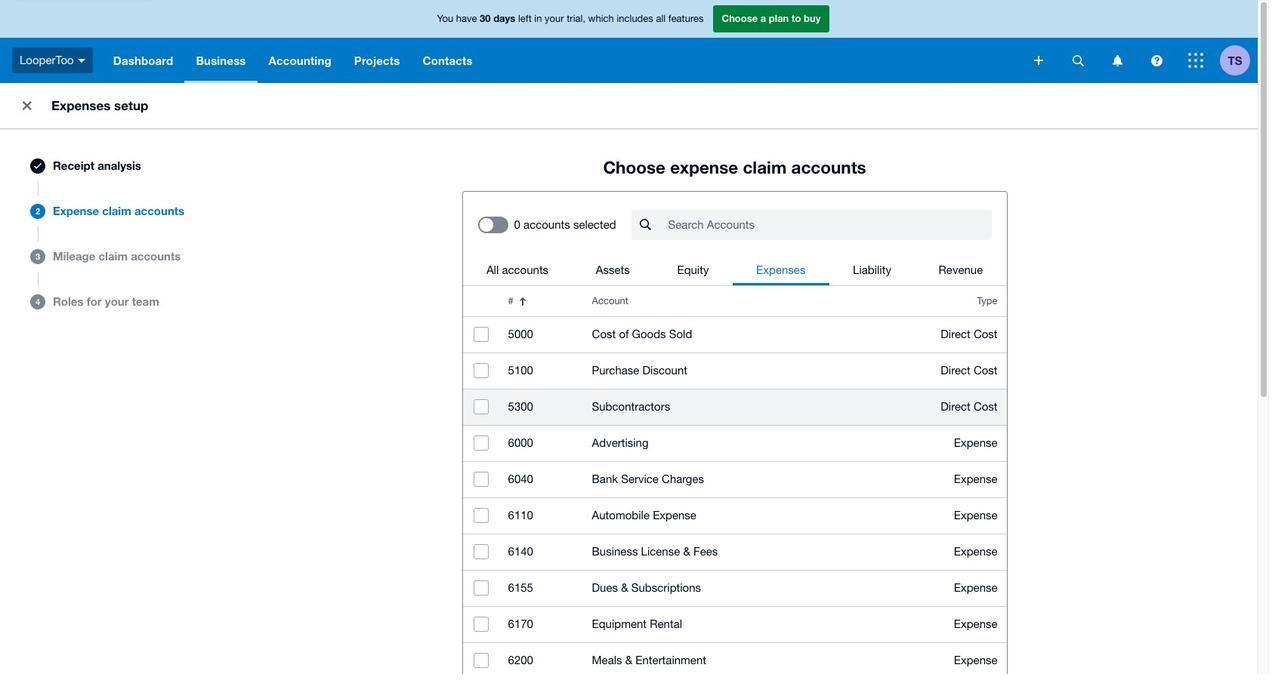 Task type: describe. For each thing, give the bounding box(es) containing it.
liability button
[[829, 255, 915, 286]]

complete image
[[34, 163, 42, 169]]

equipment rental
[[592, 618, 682, 631]]

expenses for expenses setup
[[51, 97, 111, 113]]

choose a plan to buy
[[722, 12, 821, 24]]

all accounts button
[[463, 255, 572, 286]]

cost for subcontractors
[[974, 400, 998, 413]]

dashboard link
[[102, 38, 185, 83]]

goods
[[632, 328, 666, 341]]

6110
[[508, 509, 533, 522]]

expense claim accounts
[[53, 204, 184, 218]]

mileage
[[53, 249, 95, 263]]

you
[[437, 13, 453, 24]]

meals & entertainment
[[592, 654, 706, 667]]

liability
[[853, 264, 891, 277]]

roles for your team
[[53, 295, 159, 308]]

license
[[641, 545, 680, 558]]

expenses for expenses
[[756, 264, 806, 277]]

includes
[[617, 13, 653, 24]]

of
[[619, 328, 629, 341]]

6155
[[508, 582, 533, 595]]

0 vertical spatial claim
[[743, 157, 787, 178]]

dashboard
[[113, 54, 173, 67]]

trial,
[[567, 13, 586, 24]]

loopertoo button
[[0, 38, 102, 83]]

choose expense claim accounts
[[603, 157, 866, 178]]

accounting
[[269, 54, 331, 67]]

expenses button
[[733, 255, 829, 286]]

accounts right 0
[[524, 218, 570, 231]]

for
[[87, 295, 102, 308]]

service
[[621, 473, 659, 486]]

direct for discount
[[941, 364, 971, 377]]

expense for meals & entertainment
[[954, 654, 998, 667]]

revenue
[[939, 264, 983, 277]]

cost for cost of goods sold
[[974, 328, 998, 341]]

expense for bank service charges
[[954, 473, 998, 486]]

0 horizontal spatial svg image
[[1034, 56, 1043, 65]]

account
[[592, 295, 629, 307]]

to
[[792, 12, 801, 24]]

days
[[493, 12, 515, 24]]

roles
[[53, 295, 84, 308]]

expense for dues & subscriptions
[[954, 582, 998, 595]]

have
[[456, 13, 477, 24]]

3 direct from the top
[[941, 400, 971, 413]]

0
[[514, 218, 520, 231]]

business button
[[185, 38, 257, 83]]

accounts up search accounts field
[[791, 157, 866, 178]]

5000
[[508, 328, 533, 341]]

projects button
[[343, 38, 411, 83]]

purchase discount
[[592, 364, 687, 377]]

2 horizontal spatial svg image
[[1112, 55, 1122, 66]]

equipment
[[592, 618, 647, 631]]

business license & fees
[[592, 545, 718, 558]]

6200
[[508, 654, 533, 667]]

revenue button
[[915, 255, 1007, 286]]

fees
[[694, 545, 718, 558]]

selected
[[573, 218, 616, 231]]

choose expense claim accounts tab list
[[15, 144, 1243, 675]]

30
[[480, 12, 491, 24]]

rental
[[650, 618, 682, 631]]

all
[[486, 264, 499, 277]]

mileage claim accounts
[[53, 249, 181, 263]]

entertainment
[[636, 654, 706, 667]]

1 horizontal spatial svg image
[[1072, 55, 1084, 66]]

cost for purchase discount
[[974, 364, 998, 377]]

left
[[518, 13, 532, 24]]

account button
[[583, 286, 862, 317]]

dues & subscriptions
[[592, 582, 701, 595]]

subscriptions
[[631, 582, 701, 595]]

bank
[[592, 473, 618, 486]]

business for business
[[196, 54, 246, 67]]

6040
[[508, 473, 533, 486]]

expense for equipment rental
[[954, 618, 998, 631]]

0 accounts selected
[[514, 218, 616, 231]]

# button
[[499, 286, 583, 317]]

you have 30 days left in your trial, which includes all features
[[437, 12, 704, 24]]

in
[[534, 13, 542, 24]]

0 vertical spatial &
[[683, 545, 690, 558]]

2
[[35, 206, 40, 216]]

sold
[[669, 328, 692, 341]]



Task type: locate. For each thing, give the bounding box(es) containing it.
direct cost
[[941, 328, 998, 341], [941, 364, 998, 377], [941, 400, 998, 413]]

choose for choose a plan to buy
[[722, 12, 758, 24]]

banner
[[0, 0, 1258, 83]]

receipt analysis
[[53, 159, 141, 172]]

1 direct cost from the top
[[941, 328, 998, 341]]

claim right mileage
[[99, 249, 128, 263]]

cost
[[592, 328, 616, 341], [974, 328, 998, 341], [974, 364, 998, 377], [974, 400, 998, 413]]

meals
[[592, 654, 622, 667]]

bank service charges
[[592, 473, 704, 486]]

contacts button
[[411, 38, 484, 83]]

2 horizontal spatial svg image
[[1188, 53, 1203, 68]]

3
[[35, 251, 40, 261]]

2 vertical spatial &
[[625, 654, 632, 667]]

dues
[[592, 582, 618, 595]]

expenses left setup on the top left
[[51, 97, 111, 113]]

business
[[196, 54, 246, 67], [592, 545, 638, 558]]

1 horizontal spatial svg image
[[1151, 55, 1162, 66]]

1 vertical spatial direct
[[941, 364, 971, 377]]

assets button
[[572, 255, 654, 286]]

expense for advertising
[[954, 437, 998, 450]]

subcontractors
[[592, 400, 670, 413]]

1 horizontal spatial your
[[545, 13, 564, 24]]

team
[[132, 295, 159, 308]]

0 vertical spatial direct cost
[[941, 328, 998, 341]]

claim down the receipt analysis button
[[102, 204, 131, 218]]

claim for expense claim accounts
[[102, 204, 131, 218]]

0 horizontal spatial svg image
[[78, 59, 85, 63]]

1 vertical spatial expenses
[[756, 264, 806, 277]]

0 vertical spatial choose
[[722, 12, 758, 24]]

4
[[35, 297, 40, 306]]

banner containing ts
[[0, 0, 1258, 83]]

1 horizontal spatial business
[[592, 545, 638, 558]]

loopertoo
[[20, 53, 74, 66]]

expenses inside button
[[756, 264, 806, 277]]

2 vertical spatial direct
[[941, 400, 971, 413]]

charges
[[662, 473, 704, 486]]

accounting button
[[257, 38, 343, 83]]

svg image
[[1188, 53, 1203, 68], [1151, 55, 1162, 66], [1034, 56, 1043, 65]]

plan
[[769, 12, 789, 24]]

accounts down analysis
[[134, 204, 184, 218]]

2 direct cost from the top
[[941, 364, 998, 377]]

0 vertical spatial expenses
[[51, 97, 111, 113]]

1 vertical spatial &
[[621, 582, 628, 595]]

1 horizontal spatial choose
[[722, 12, 758, 24]]

3 direct cost from the top
[[941, 400, 998, 413]]

a
[[761, 12, 766, 24]]

#
[[508, 295, 514, 307]]

purchase
[[592, 364, 639, 377]]

choose
[[722, 12, 758, 24], [603, 157, 666, 178]]

expenses
[[51, 97, 111, 113], [756, 264, 806, 277]]

1 vertical spatial your
[[105, 295, 129, 308]]

setup
[[114, 97, 148, 113]]

receipt analysis button
[[15, 144, 204, 189]]

5300
[[508, 400, 533, 413]]

automobile expense
[[592, 509, 696, 522]]

equity
[[677, 264, 709, 277]]

& right dues
[[621, 582, 628, 595]]

expenses down search accounts field
[[756, 264, 806, 277]]

features
[[668, 13, 704, 24]]

0 horizontal spatial expenses
[[51, 97, 111, 113]]

0 vertical spatial business
[[196, 54, 246, 67]]

assets
[[596, 264, 630, 277]]

choose inside tab list
[[603, 157, 666, 178]]

projects
[[354, 54, 400, 67]]

accounts inside button
[[502, 264, 549, 277]]

close image
[[12, 91, 42, 121]]

2 vertical spatial claim
[[99, 249, 128, 263]]

6000
[[508, 437, 533, 450]]

cost of goods sold
[[592, 328, 692, 341]]

type
[[977, 295, 998, 307]]

receipt
[[53, 159, 94, 172]]

1 vertical spatial choose
[[603, 157, 666, 178]]

advertising
[[592, 437, 649, 450]]

business inside "popup button"
[[196, 54, 246, 67]]

2 direct from the top
[[941, 364, 971, 377]]

your inside the choose expense claim accounts tab list
[[105, 295, 129, 308]]

6170
[[508, 618, 533, 631]]

direct cost for discount
[[941, 364, 998, 377]]

expense for business license & fees
[[954, 545, 998, 558]]

svg image inside loopertoo popup button
[[78, 59, 85, 63]]

choose left the a
[[722, 12, 758, 24]]

& for subscriptions
[[621, 582, 628, 595]]

all
[[656, 13, 666, 24]]

claim for mileage claim accounts
[[99, 249, 128, 263]]

analysis
[[98, 159, 141, 172]]

& left "fees"
[[683, 545, 690, 558]]

expenses setup
[[51, 97, 148, 113]]

direct cost for of
[[941, 328, 998, 341]]

2 vertical spatial direct cost
[[941, 400, 998, 413]]

discount
[[643, 364, 687, 377]]

Search Accounts field
[[667, 211, 992, 239]]

contacts
[[423, 54, 473, 67]]

expense for automobile expense
[[954, 509, 998, 522]]

0 horizontal spatial business
[[196, 54, 246, 67]]

ts button
[[1220, 38, 1258, 83]]

business for business license & fees
[[592, 545, 638, 558]]

choose up "selected"
[[603, 157, 666, 178]]

your
[[545, 13, 564, 24], [105, 295, 129, 308]]

business inside the choose expense claim accounts tab list
[[592, 545, 638, 558]]

0 vertical spatial your
[[545, 13, 564, 24]]

svg image
[[1072, 55, 1084, 66], [1112, 55, 1122, 66], [78, 59, 85, 63]]

accounts right all
[[502, 264, 549, 277]]

type button
[[862, 286, 1007, 317]]

ts
[[1228, 53, 1242, 67]]

accounts
[[791, 157, 866, 178], [134, 204, 184, 218], [524, 218, 570, 231], [131, 249, 181, 263], [502, 264, 549, 277]]

1 direct from the top
[[941, 328, 971, 341]]

accounts up team
[[131, 249, 181, 263]]

0 horizontal spatial your
[[105, 295, 129, 308]]

1 vertical spatial direct cost
[[941, 364, 998, 377]]

choose for choose expense claim accounts
[[603, 157, 666, 178]]

1 vertical spatial claim
[[102, 204, 131, 218]]

your right the for
[[105, 295, 129, 308]]

0 vertical spatial direct
[[941, 328, 971, 341]]

your inside you have 30 days left in your trial, which includes all features
[[545, 13, 564, 24]]

your right in
[[545, 13, 564, 24]]

expense
[[670, 157, 738, 178]]

equity button
[[654, 255, 733, 286]]

& right "meals"
[[625, 654, 632, 667]]

1 vertical spatial business
[[592, 545, 638, 558]]

claim right expense
[[743, 157, 787, 178]]

0 horizontal spatial choose
[[603, 157, 666, 178]]

expense
[[53, 204, 99, 218], [954, 437, 998, 450], [954, 473, 998, 486], [653, 509, 696, 522], [954, 509, 998, 522], [954, 545, 998, 558], [954, 582, 998, 595], [954, 618, 998, 631], [954, 654, 998, 667]]

buy
[[804, 12, 821, 24]]

which
[[588, 13, 614, 24]]

all accounts
[[486, 264, 549, 277]]

direct for of
[[941, 328, 971, 341]]

5100
[[508, 364, 533, 377]]

& for entertainment
[[625, 654, 632, 667]]

1 horizontal spatial expenses
[[756, 264, 806, 277]]

direct
[[941, 328, 971, 341], [941, 364, 971, 377], [941, 400, 971, 413]]

&
[[683, 545, 690, 558], [621, 582, 628, 595], [625, 654, 632, 667]]



Task type: vqa. For each thing, say whether or not it's contained in the screenshot.


